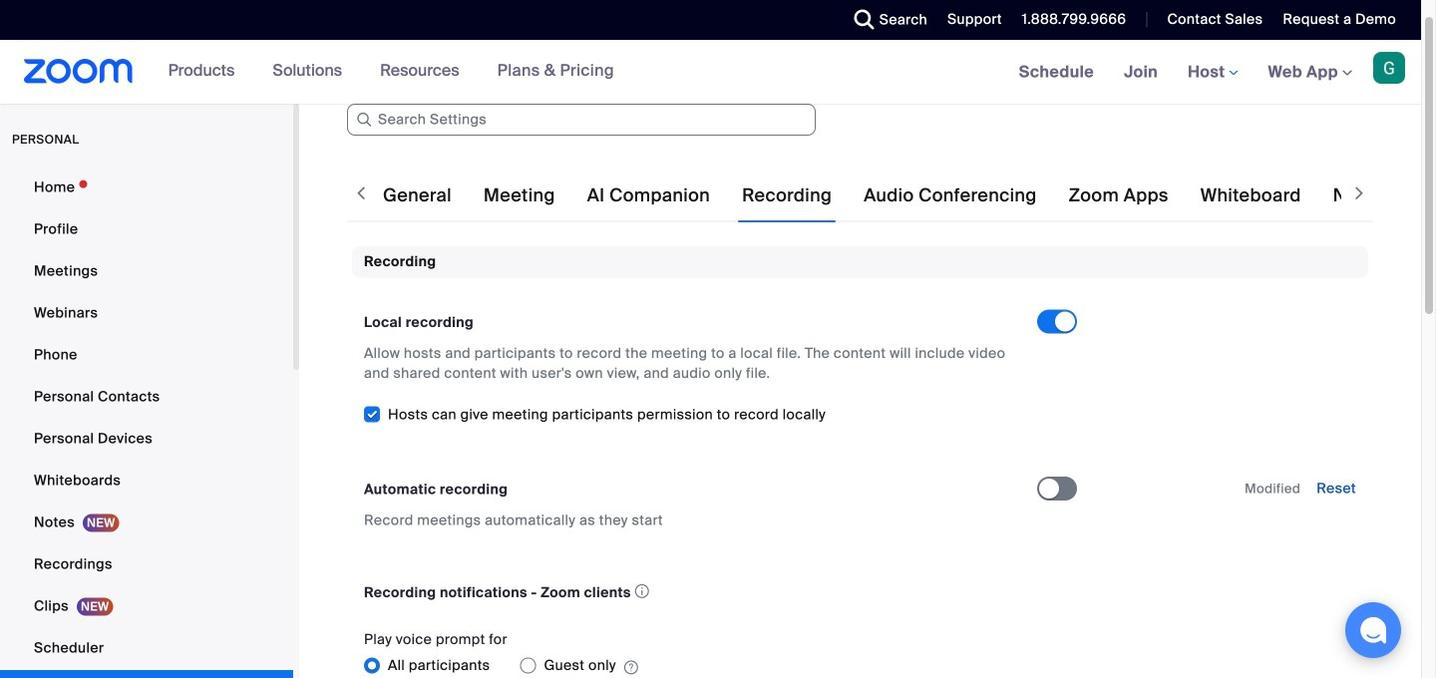 Task type: locate. For each thing, give the bounding box(es) containing it.
banner
[[0, 40, 1422, 105]]

learn more about guest only image
[[624, 659, 638, 677]]

open chat image
[[1360, 617, 1388, 645]]

profile picture image
[[1374, 52, 1406, 84]]

zoom logo image
[[24, 59, 133, 84]]

application inside the recording element
[[364, 579, 1020, 606]]

scroll left image
[[351, 184, 371, 204]]

application
[[364, 579, 1020, 606]]

meetings navigation
[[1004, 40, 1422, 105]]

Search Settings text field
[[347, 104, 816, 136]]

option group
[[364, 650, 1038, 678]]

recording element
[[352, 246, 1369, 678]]

option group inside the recording element
[[364, 650, 1038, 678]]



Task type: vqa. For each thing, say whether or not it's contained in the screenshot.
Add to Google Calendar image
no



Task type: describe. For each thing, give the bounding box(es) containing it.
personal menu menu
[[0, 168, 293, 678]]

tabs of my account settings page tab list
[[379, 168, 1437, 223]]

info outline image
[[635, 579, 650, 605]]

scroll right image
[[1350, 184, 1370, 204]]

product information navigation
[[153, 40, 629, 104]]



